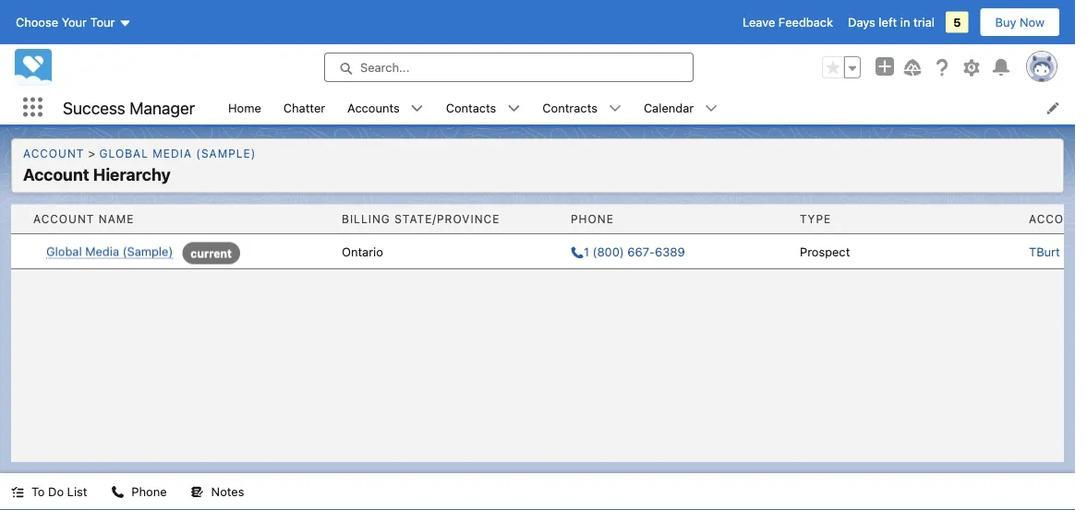 Task type: locate. For each thing, give the bounding box(es) containing it.
text default image inside contacts list item
[[507, 102, 520, 115]]

text default image left "to"
[[11, 486, 24, 499]]

global
[[99, 147, 149, 160], [46, 244, 82, 258]]

accoun
[[1029, 212, 1075, 225]]

text default image right the accounts at left top
[[411, 102, 424, 115]]

1
[[584, 244, 589, 258]]

text default image for calendar
[[705, 102, 718, 115]]

0 horizontal spatial phone
[[132, 485, 167, 499]]

contacts list item
[[435, 91, 531, 125]]

ontario
[[342, 244, 383, 258]]

account up account hierarchy
[[23, 147, 84, 160]]

left
[[879, 15, 897, 29]]

1 horizontal spatial global
[[99, 147, 149, 160]]

hierarchy
[[93, 165, 171, 185]]

0 vertical spatial global media (sample)
[[99, 147, 256, 160]]

text default image inside accounts list item
[[411, 102, 424, 115]]

to do list button
[[0, 474, 98, 511]]

1 vertical spatial (sample)
[[122, 244, 173, 258]]

account down account link
[[23, 165, 89, 185]]

global media (sample) down the name
[[46, 244, 173, 258]]

0 horizontal spatial text default image
[[191, 486, 204, 499]]

leave
[[743, 15, 775, 29]]

text default image inside the calendar list item
[[705, 102, 718, 115]]

name
[[99, 212, 134, 225]]

manager
[[130, 98, 195, 118]]

text default image right "contracts" on the right
[[609, 102, 622, 115]]

contacts
[[446, 101, 496, 115]]

chatter
[[283, 101, 325, 115]]

current
[[191, 247, 232, 260]]

calendar link
[[633, 91, 705, 125]]

1 vertical spatial global media (sample)
[[46, 244, 173, 258]]

1 (800) 667-6389 link
[[571, 244, 685, 259]]

0 horizontal spatial media
[[85, 244, 119, 258]]

phone
[[571, 212, 614, 225], [132, 485, 167, 499]]

account for account
[[23, 147, 84, 160]]

global up hierarchy
[[99, 147, 149, 160]]

1 vertical spatial text default image
[[191, 486, 204, 499]]

(sample) down home
[[196, 147, 256, 160]]

do
[[48, 485, 64, 499]]

1 vertical spatial account
[[23, 165, 89, 185]]

calendar
[[644, 101, 694, 115]]

notes
[[211, 485, 244, 499]]

accounts list item
[[336, 91, 435, 125]]

type
[[800, 212, 831, 225]]

account link
[[23, 147, 92, 161]]

1 vertical spatial global
[[46, 244, 82, 258]]

1 horizontal spatial text default image
[[609, 102, 622, 115]]

1 vertical spatial media
[[85, 244, 119, 258]]

media down the name
[[85, 244, 119, 258]]

global media (sample) link down the name
[[46, 244, 173, 259]]

list
[[217, 91, 1075, 125]]

0 vertical spatial global media (sample) link
[[92, 147, 264, 161]]

0 vertical spatial media
[[153, 147, 192, 160]]

2 vertical spatial account
[[33, 212, 95, 225]]

global media (sample) link down manager
[[92, 147, 264, 161]]

0 vertical spatial global
[[99, 147, 149, 160]]

billing state/province
[[342, 212, 500, 225]]

text default image for contacts
[[507, 102, 520, 115]]

global media (sample) down manager
[[99, 147, 256, 160]]

0 horizontal spatial global
[[46, 244, 82, 258]]

prospect
[[800, 244, 850, 258]]

home link
[[217, 91, 272, 125]]

success
[[63, 98, 125, 118]]

text default image
[[411, 102, 424, 115], [507, 102, 520, 115], [705, 102, 718, 115], [11, 486, 24, 499], [111, 486, 124, 499]]

phone up 1
[[571, 212, 614, 225]]

1 horizontal spatial phone
[[571, 212, 614, 225]]

account left the name
[[33, 212, 95, 225]]

text default image inside contracts list item
[[609, 102, 622, 115]]

row
[[11, 234, 1075, 268]]

choose your tour button
[[15, 7, 133, 37]]

phone left notes button
[[132, 485, 167, 499]]

leave feedback
[[743, 15, 833, 29]]

global media (sample) link
[[92, 147, 264, 161], [46, 244, 173, 259]]

1 vertical spatial global media (sample) link
[[46, 244, 173, 259]]

1 horizontal spatial (sample)
[[196, 147, 256, 160]]

text default image left 'notes'
[[191, 486, 204, 499]]

0 vertical spatial text default image
[[609, 102, 622, 115]]

group
[[822, 56, 861, 79]]

days
[[848, 15, 875, 29]]

0 vertical spatial account
[[23, 147, 84, 160]]

buy now button
[[980, 7, 1060, 37]]

media up hierarchy
[[153, 147, 192, 160]]

buy
[[995, 15, 1016, 29]]

media
[[153, 147, 192, 160], [85, 244, 119, 258]]

choose
[[16, 15, 58, 29]]

(sample)
[[196, 147, 256, 160], [122, 244, 173, 258]]

text default image right "list"
[[111, 486, 124, 499]]

buy now
[[995, 15, 1045, 29]]

text default image for accounts
[[411, 102, 424, 115]]

global down account name
[[46, 244, 82, 258]]

your
[[62, 15, 87, 29]]

1 vertical spatial phone
[[132, 485, 167, 499]]

in
[[900, 15, 910, 29]]

now
[[1020, 15, 1045, 29]]

accounts
[[347, 101, 400, 115]]

global media (sample)
[[99, 147, 256, 160], [46, 244, 173, 258]]

(sample) down the name
[[122, 244, 173, 258]]

text default image down search... button
[[507, 102, 520, 115]]

text default image
[[609, 102, 622, 115], [191, 486, 204, 499]]

account
[[23, 147, 84, 160], [23, 165, 89, 185], [33, 212, 95, 225]]

text default image right calendar
[[705, 102, 718, 115]]

0 vertical spatial (sample)
[[196, 147, 256, 160]]



Task type: vqa. For each thing, say whether or not it's contained in the screenshot.
the Opportunities status
no



Task type: describe. For each thing, give the bounding box(es) containing it.
5
[[953, 15, 961, 29]]

account hierarchy
[[23, 165, 171, 185]]

account for account name
[[33, 212, 95, 225]]

media inside row
[[85, 244, 119, 258]]

0 vertical spatial phone
[[571, 212, 614, 225]]

0 horizontal spatial (sample)
[[122, 244, 173, 258]]

notes button
[[180, 474, 255, 511]]

1 horizontal spatial media
[[153, 147, 192, 160]]

1 (800) 667-6389
[[584, 244, 685, 258]]

phone button
[[100, 474, 178, 511]]

phone inside button
[[132, 485, 167, 499]]

leave feedback link
[[743, 15, 833, 29]]

global media (sample) link inside row
[[46, 244, 173, 259]]

contracts
[[543, 101, 598, 115]]

row containing global media (sample)
[[11, 234, 1075, 268]]

contracts link
[[531, 91, 609, 125]]

days left in trial
[[848, 15, 935, 29]]

6389
[[655, 244, 685, 258]]

choose your tour
[[16, 15, 115, 29]]

success manager
[[63, 98, 195, 118]]

billing
[[342, 212, 390, 225]]

contracts list item
[[531, 91, 633, 125]]

to do list
[[31, 485, 87, 499]]

667-
[[627, 244, 655, 258]]

tour
[[90, 15, 115, 29]]

trial
[[913, 15, 935, 29]]

tburt
[[1029, 244, 1060, 258]]

search... button
[[324, 53, 694, 82]]

contacts link
[[435, 91, 507, 125]]

state/province
[[395, 212, 500, 225]]

list
[[67, 485, 87, 499]]

home
[[228, 101, 261, 115]]

text default image inside notes button
[[191, 486, 204, 499]]

list containing home
[[217, 91, 1075, 125]]

account name
[[33, 212, 134, 225]]

(800)
[[593, 244, 624, 258]]

search...
[[360, 60, 410, 74]]

chatter link
[[272, 91, 336, 125]]

text default image inside to do list button
[[11, 486, 24, 499]]

feedback
[[778, 15, 833, 29]]

text default image inside phone button
[[111, 486, 124, 499]]

accounts link
[[336, 91, 411, 125]]

to
[[31, 485, 45, 499]]

calendar list item
[[633, 91, 729, 125]]

account for account hierarchy
[[23, 165, 89, 185]]

tburt link
[[1029, 244, 1060, 258]]



